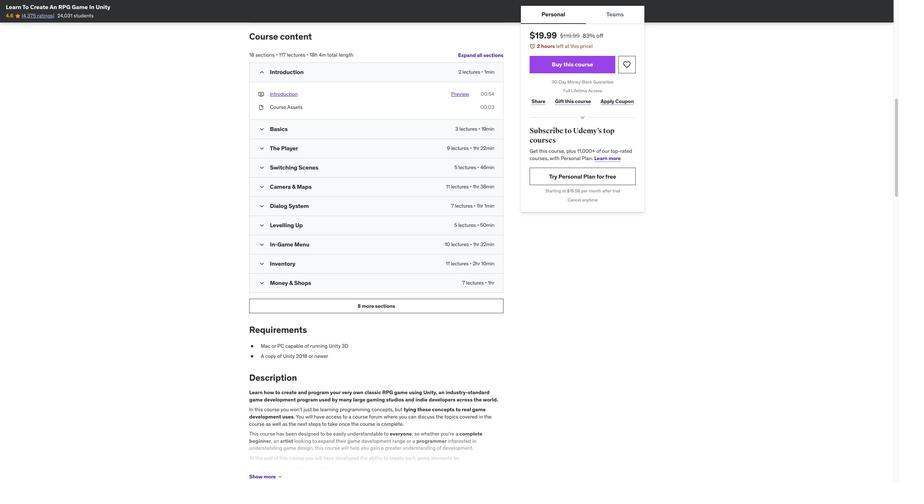 Task type: vqa. For each thing, say whether or not it's contained in the screenshot.
Tableau 1M+ learners at the right of page
no



Task type: describe. For each thing, give the bounding box(es) containing it.
2 hours left at this price!
[[537, 43, 593, 49]]

or right 2018
[[309, 353, 313, 360]]

game inside at the end of this course you will have developed the ability to create such game elements as: full top-down character movement
[[417, 455, 430, 462]]

ratings)
[[37, 12, 54, 19]]

will for course
[[341, 445, 349, 452]]

camera & maps
[[270, 183, 312, 191]]

courses
[[530, 136, 556, 145]]

across
[[457, 397, 473, 403]]

.
[[294, 414, 295, 420]]

24,031 students
[[57, 12, 94, 19]]

many
[[339, 397, 352, 403]]

xsmall image left "mac"
[[249, 343, 255, 350]]

lectures for money & shops
[[466, 280, 484, 287]]

shops
[[294, 280, 311, 287]]

you inside at the end of this course you will have developed the ability to create such game elements as: full top-down character movement
[[306, 455, 314, 462]]

course up understandable
[[360, 421, 375, 428]]

game down description
[[249, 397, 263, 403]]

course for course content
[[249, 31, 278, 42]]

1hr left '22min'
[[473, 145, 480, 152]]

have inside the . you will have access to a course forum where you can discuss the topics covered in the course as well as the next steps to take once the course is complete.
[[314, 414, 325, 420]]

1 introduction from the top
[[270, 68, 304, 76]]

& for camera
[[292, 183, 296, 191]]

dialog system
[[270, 203, 309, 210]]

show more
[[249, 474, 276, 480]]

10min
[[481, 261, 495, 267]]

7 lectures • 1hr 1min
[[451, 203, 495, 209]]

coupon
[[616, 98, 634, 105]]

to down designed
[[312, 438, 317, 445]]

8
[[358, 303, 361, 310]]

the right at
[[255, 455, 263, 462]]

83%
[[583, 32, 595, 39]]

xsmall image left course assets
[[258, 104, 264, 111]]

course up beginner
[[260, 431, 275, 438]]

1 vertical spatial program
[[297, 397, 318, 403]]

basics
[[270, 126, 288, 133]]

get
[[530, 148, 538, 155]]

plus
[[567, 148, 576, 155]]

show more button
[[249, 470, 283, 483]]

course inside at the end of this course you will have developed the ability to create such game elements as: full top-down character movement
[[289, 455, 305, 462]]

small image for introduction
[[258, 69, 266, 76]]

sections for 8 more sections
[[375, 303, 395, 310]]

assets
[[287, 104, 303, 110]]

to inside subscribe to udemy's top courses
[[565, 126, 572, 136]]

to inside "tying these concepts to real game development uses"
[[456, 407, 461, 413]]

starting at $16.58 per month after trial cancel anytime
[[546, 188, 620, 203]]

course inside interested in understanding game design, this course will help you gain a greater understanding of development.
[[325, 445, 340, 452]]

game inside "tying these concepts to real game development uses"
[[472, 407, 486, 413]]

to
[[22, 3, 29, 11]]

character
[[294, 465, 315, 472]]

full inside at the end of this course you will have developed the ability to create such game elements as: full top-down character movement
[[261, 465, 269, 472]]

0 horizontal spatial rpg
[[58, 3, 71, 11]]

development.
[[443, 445, 474, 452]]

1hr for shops
[[488, 280, 495, 287]]

10 lectures • 1hr 32min
[[445, 241, 495, 248]]

of right copy on the left of the page
[[277, 353, 282, 360]]

1hr for menu
[[473, 241, 480, 248]]

very
[[342, 390, 352, 396]]

lectures for camera & maps
[[451, 184, 469, 190]]

1hr for maps
[[473, 184, 479, 190]]

1 horizontal spatial ,
[[412, 431, 413, 438]]

to left take
[[322, 421, 327, 428]]

in inside the . you will have access to a course forum where you can discuss the topics covered in the course as well as the next steps to take once the course is complete.
[[479, 414, 483, 420]]

has
[[277, 431, 285, 438]]

studios
[[386, 397, 404, 403]]

complete.
[[382, 421, 404, 428]]

so
[[415, 431, 420, 438]]

subscribe to udemy's top courses
[[530, 126, 615, 145]]

plan
[[584, 173, 596, 180]]

• left 18h 4m at the left of page
[[307, 52, 309, 58]]

1 vertical spatial in
[[249, 407, 254, 413]]

at
[[249, 455, 254, 462]]

create
[[30, 3, 48, 11]]

our
[[602, 148, 610, 155]]

create inside learn how to create and program your very own classic rpg game using unity, an industry-standard game development program used by many large gaming studios and indie developers across the world.
[[282, 390, 297, 396]]

to down complete.
[[384, 431, 389, 438]]

0 vertical spatial at
[[565, 43, 570, 49]]

forum
[[369, 414, 383, 420]]

after
[[603, 188, 612, 194]]

off
[[597, 32, 604, 39]]

gaming
[[367, 397, 385, 403]]

the inside learn how to create and program your very own classic rpg game using unity, an industry-standard game development program used by many large gaming studios and indie developers across the world.
[[474, 397, 482, 403]]

for
[[597, 173, 604, 180]]

money & shops
[[270, 280, 311, 287]]

ability
[[369, 455, 383, 462]]

once
[[339, 421, 350, 428]]

the left ability
[[360, 455, 368, 462]]

gift
[[555, 98, 564, 105]]

as:
[[454, 455, 460, 462]]

11 for camera & maps
[[446, 184, 450, 190]]

2 understanding from the left
[[403, 445, 436, 452]]

gift this course
[[555, 98, 591, 105]]

to inside at the end of this course you will have developed the ability to create such game elements as: full top-down character movement
[[384, 455, 388, 462]]

starting
[[546, 188, 561, 194]]

5 for levelling up
[[455, 222, 457, 229]]

menu
[[295, 241, 310, 248]]

this course has been designed to be easily understandable to everyone , so whether you're a
[[249, 431, 460, 438]]

or right range
[[407, 438, 411, 445]]

subscribe
[[530, 126, 564, 136]]

small image for the player
[[258, 145, 266, 152]]

concepts
[[432, 407, 455, 413]]

learn for learn to create an rpg game in unity
[[6, 3, 21, 11]]

easily
[[333, 431, 346, 438]]

46min
[[481, 164, 495, 171]]

you inside the . you will have access to a course forum where you can discuss the topics covered in the course as well as the next steps to take once the course is complete.
[[399, 414, 407, 420]]

2 for 2 hours left at this price!
[[537, 43, 540, 49]]

18h 4m
[[310, 52, 326, 58]]

try personal plan for free link
[[530, 168, 636, 186]]

development inside "tying these concepts to real game development uses"
[[249, 414, 281, 420]]

have inside at the end of this course you will have developed the ability to create such game elements as: full top-down character movement
[[324, 455, 334, 462]]

• for inventory
[[470, 261, 472, 267]]

0 vertical spatial and
[[298, 390, 307, 396]]

• for the player
[[470, 145, 472, 152]]

apply
[[601, 98, 615, 105]]

in inside interested in understanding game design, this course will help you gain a greater understanding of development.
[[473, 438, 477, 445]]

• for switching scenes
[[478, 164, 479, 171]]

player
[[281, 145, 298, 152]]

programming
[[340, 407, 371, 413]]

preview
[[451, 91, 469, 97]]

the
[[270, 145, 280, 152]]

a down so
[[413, 438, 415, 445]]

such
[[405, 455, 416, 462]]

or left pc
[[272, 343, 276, 350]]

you
[[296, 414, 304, 420]]

small image for inventory
[[258, 261, 266, 268]]

a
[[261, 353, 264, 360]]

tying
[[404, 407, 416, 413]]

2 vertical spatial development
[[362, 438, 391, 445]]

cancel
[[568, 197, 581, 203]]

movement
[[316, 465, 340, 472]]

a inside interested in understanding game design, this course will help you gain a greater understanding of development.
[[381, 445, 384, 452]]

0 horizontal spatial in
[[89, 3, 94, 11]]

requirements
[[249, 325, 307, 336]]

topics
[[445, 414, 459, 420]]

course up this
[[249, 421, 265, 428]]

game up studios
[[394, 390, 408, 396]]

by
[[332, 397, 338, 403]]

buy this course
[[552, 61, 594, 68]]

more for show
[[264, 474, 276, 480]]

• for camera & maps
[[470, 184, 472, 190]]

the down concepts
[[436, 414, 444, 420]]

& for money
[[289, 280, 293, 287]]

this down $119.99 on the top of page
[[571, 43, 579, 49]]

an inside learn how to create and program your very own classic rpg game using unity, an industry-standard game development program used by many large gaming studios and indie developers across the world.
[[439, 390, 445, 396]]

to inside learn how to create and program your very own classic rpg game using unity, an industry-standard game development program used by many large gaming studios and indie developers across the world.
[[275, 390, 280, 396]]

the down world.
[[484, 414, 492, 420]]

of inside interested in understanding game design, this course will help you gain a greater understanding of development.
[[437, 445, 442, 452]]

a copy of unity 2018 or newer
[[261, 353, 328, 360]]

tab list containing personal
[[521, 6, 645, 24]]

capable
[[285, 343, 303, 350]]

course for course assets
[[270, 104, 286, 110]]

this
[[249, 431, 259, 438]]

2 as from the left
[[282, 421, 288, 428]]

be for easily
[[326, 431, 332, 438]]

• for basics
[[479, 126, 480, 132]]

top- inside get this course, plus 11,000+ of our top-rated courses, with personal plan.
[[611, 148, 621, 155]]

course inside buy this course button
[[575, 61, 594, 68]]

7 for dialog system
[[451, 203, 454, 209]]

0 horizontal spatial sections
[[256, 52, 275, 58]]

own
[[353, 390, 364, 396]]

this inside get this course, plus 11,000+ of our top-rated courses, with personal plan.
[[539, 148, 548, 155]]

complete beginner
[[249, 431, 483, 445]]

this up this
[[255, 407, 263, 413]]

uses
[[282, 414, 294, 420]]

. you will have access to a course forum where you can discuss the topics covered in the course as well as the next steps to take once the course is complete.
[[249, 414, 492, 428]]

create inside at the end of this course you will have developed the ability to create such game elements as: full top-down character movement
[[390, 455, 404, 462]]

5 for switching scenes
[[455, 164, 458, 171]]

• left 117
[[276, 52, 278, 58]]

1hr up 5 lectures • 50min
[[477, 203, 483, 209]]

1 vertical spatial an
[[274, 438, 279, 445]]

small image for basics
[[258, 126, 266, 133]]

• for in-game menu
[[470, 241, 472, 248]]

levelling up
[[270, 222, 303, 229]]

course assets
[[270, 104, 303, 110]]

developers
[[429, 397, 456, 403]]

can
[[408, 414, 417, 420]]

lectures for basics
[[460, 126, 477, 132]]



Task type: locate. For each thing, give the bounding box(es) containing it.
you down design, on the left
[[306, 455, 314, 462]]

expand
[[318, 438, 335, 445]]

7
[[451, 203, 454, 209], [462, 280, 465, 287]]

personal inside "link"
[[559, 173, 582, 180]]

of up 2018
[[305, 343, 309, 350]]

development up gain
[[362, 438, 391, 445]]

11,000+
[[577, 148, 595, 155]]

1hr down 10min
[[488, 280, 495, 287]]

2 5 from the top
[[455, 222, 457, 229]]

buy
[[552, 61, 562, 68]]

0 horizontal spatial as
[[266, 421, 271, 428]]

small image for levelling
[[258, 222, 266, 229]]

(4,375 ratings)
[[22, 12, 54, 19]]

personal up "$16.58"
[[559, 173, 582, 180]]

4.6
[[6, 12, 13, 19]]

1 horizontal spatial more
[[362, 303, 374, 310]]

learn up 4.6
[[6, 3, 21, 11]]

small image
[[258, 164, 266, 172], [258, 184, 266, 191], [258, 203, 266, 210], [258, 222, 266, 229], [258, 241, 266, 249], [258, 280, 266, 287]]

00:03
[[481, 104, 495, 110]]

their
[[336, 438, 346, 445]]

1 vertical spatial unity
[[329, 343, 341, 350]]

top
[[603, 126, 615, 136]]

rpg up studios
[[383, 390, 393, 396]]

lectures down 2hr
[[466, 280, 484, 287]]

2 vertical spatial personal
[[559, 173, 582, 180]]

in up this
[[249, 407, 254, 413]]

& left shops
[[289, 280, 293, 287]]

1 horizontal spatial create
[[390, 455, 404, 462]]

1 vertical spatial introduction
[[270, 91, 298, 97]]

lectures for in-game menu
[[451, 241, 469, 248]]

game down this course has been designed to be easily understandable to everyone , so whether you're a
[[348, 438, 360, 445]]

0 horizontal spatial be
[[313, 407, 319, 413]]

0 horizontal spatial will
[[306, 414, 313, 420]]

2 for 2 lectures • 1min
[[459, 69, 462, 75]]

to up the expand
[[321, 431, 325, 438]]

lectures right 3
[[460, 126, 477, 132]]

1 vertical spatial create
[[390, 455, 404, 462]]

the up this course has been designed to be easily understandable to everyone , so whether you're a
[[351, 421, 359, 428]]

game
[[394, 390, 408, 396], [249, 397, 263, 403], [472, 407, 486, 413], [348, 438, 360, 445], [284, 445, 296, 452], [417, 455, 430, 462]]

course up back
[[575, 61, 594, 68]]

11 lectures • 2hr 10min
[[446, 261, 495, 267]]

small image left camera
[[258, 184, 266, 191]]

0 vertical spatial be
[[313, 407, 319, 413]]

small image left "switching"
[[258, 164, 266, 172]]

will
[[306, 414, 313, 420], [341, 445, 349, 452], [315, 455, 322, 462]]

apply coupon button
[[599, 94, 636, 109]]

9
[[447, 145, 450, 152]]

sections right the 8
[[375, 303, 395, 310]]

• left 2hr
[[470, 261, 472, 267]]

expand all sections button
[[458, 48, 504, 63]]

month
[[589, 188, 602, 194]]

1 horizontal spatial be
[[326, 431, 332, 438]]

1 horizontal spatial will
[[315, 455, 322, 462]]

this
[[571, 43, 579, 49], [564, 61, 574, 68], [565, 98, 574, 105], [539, 148, 548, 155], [255, 407, 263, 413], [315, 445, 324, 452], [280, 455, 288, 462]]

0 vertical spatial course
[[249, 31, 278, 42]]

11 lectures • 1hr 38min
[[446, 184, 495, 190]]

0 horizontal spatial 7
[[451, 203, 454, 209]]

1 vertical spatial top-
[[270, 465, 280, 472]]

you inside interested in understanding game design, this course will help you gain a greater understanding of development.
[[361, 445, 369, 452]]

0 vertical spatial create
[[282, 390, 297, 396]]

levelling
[[270, 222, 294, 229]]

game down artist on the left of page
[[284, 445, 296, 452]]

total
[[327, 52, 338, 58]]

2 introduction from the top
[[270, 91, 298, 97]]

personal inside button
[[542, 11, 565, 18]]

0 vertical spatial rpg
[[58, 3, 71, 11]]

more for learn
[[609, 155, 621, 162]]

personal up the $19.99
[[542, 11, 565, 18]]

2 horizontal spatial sections
[[484, 52, 504, 58]]

will up movement
[[315, 455, 322, 462]]

top- down the end
[[270, 465, 280, 472]]

course inside gift this course link
[[575, 98, 591, 105]]

be for learning
[[313, 407, 319, 413]]

to left "real"
[[456, 407, 461, 413]]

but
[[395, 407, 403, 413]]

1 vertical spatial will
[[341, 445, 349, 452]]

the down .
[[289, 421, 296, 428]]

learn
[[6, 3, 21, 11], [595, 155, 608, 162], [249, 390, 263, 396]]

course down the expand
[[325, 445, 340, 452]]

indie
[[416, 397, 428, 403]]

2 down expand
[[459, 69, 462, 75]]

0 vertical spatial program
[[308, 390, 329, 396]]

wishlist image
[[623, 60, 632, 69]]

show
[[249, 474, 263, 480]]

you down , an artist looking to expand their game development range or a programmer
[[361, 445, 369, 452]]

looking
[[295, 438, 311, 445]]

greater
[[385, 445, 402, 452]]

& left maps
[[292, 183, 296, 191]]

1 vertical spatial more
[[362, 303, 374, 310]]

24,031
[[57, 12, 73, 19]]

1 vertical spatial at
[[562, 188, 566, 194]]

at right left at the top right of page
[[565, 43, 570, 49]]

1 vertical spatial learn
[[595, 155, 608, 162]]

learn for learn how to create and program your very own classic rpg game using unity, an industry-standard game development program used by many large gaming studios and indie developers across the world.
[[249, 390, 263, 396]]

0 horizontal spatial understanding
[[249, 445, 282, 452]]

more for 8
[[362, 303, 374, 310]]

introduction button
[[270, 91, 298, 98]]

scenes
[[299, 164, 319, 171]]

0 horizontal spatial unity
[[96, 3, 110, 11]]

well
[[272, 421, 281, 428]]

xsmall image left a
[[249, 353, 255, 360]]

2 small image from the top
[[258, 184, 266, 191]]

to right the "how"
[[275, 390, 280, 396]]

11 for inventory
[[446, 261, 450, 267]]

lectures right 117
[[287, 52, 305, 58]]

courses,
[[530, 155, 549, 162]]

course content
[[249, 31, 312, 42]]

or up udemy's
[[581, 115, 585, 120]]

1 horizontal spatial as
[[282, 421, 288, 428]]

anytime
[[582, 197, 598, 203]]

1 1min from the top
[[485, 69, 495, 75]]

small image for in-
[[258, 241, 266, 249]]

1min down 38min
[[485, 203, 495, 209]]

be up the expand
[[326, 431, 332, 438]]

$16.58
[[567, 188, 581, 194]]

full
[[564, 88, 571, 94], [261, 465, 269, 472]]

inventory
[[270, 260, 296, 268]]

tab list
[[521, 6, 645, 24]]

1 vertical spatial in
[[473, 438, 477, 445]]

these
[[418, 407, 431, 413]]

2 vertical spatial unity
[[283, 353, 295, 360]]

learn to create an rpg game in unity
[[6, 3, 110, 11]]

help
[[350, 445, 360, 452]]

learn left the "how"
[[249, 390, 263, 396]]

game
[[72, 3, 88, 11], [277, 241, 293, 248]]

8 more sections
[[358, 303, 395, 310]]

, left artist on the left of page
[[271, 438, 272, 445]]

xsmall image
[[258, 91, 264, 98], [258, 104, 264, 111], [249, 343, 255, 350], [249, 353, 255, 360], [277, 474, 283, 480]]

• up 5 lectures • 50min
[[474, 203, 476, 209]]

3
[[456, 126, 459, 132]]

1 horizontal spatial game
[[277, 241, 293, 248]]

1 vertical spatial be
[[326, 431, 332, 438]]

small image for money
[[258, 280, 266, 287]]

0 horizontal spatial 2
[[459, 69, 462, 75]]

an up developers
[[439, 390, 445, 396]]

7 down 11 lectures • 2hr 10min
[[462, 280, 465, 287]]

1 horizontal spatial understanding
[[403, 445, 436, 452]]

will inside at the end of this course you will have developed the ability to create such game elements as: full top-down character movement
[[315, 455, 322, 462]]

3 small image from the top
[[258, 145, 266, 152]]

to up 'once'
[[343, 414, 348, 420]]

1 horizontal spatial and
[[405, 397, 415, 403]]

xsmall image left introduction button
[[258, 91, 264, 98]]

end
[[264, 455, 273, 462]]

1 horizontal spatial learn
[[249, 390, 263, 396]]

mac or pc capable of running unity 3d
[[261, 343, 349, 350]]

alarm image
[[530, 43, 536, 49]]

2 vertical spatial more
[[264, 474, 276, 480]]

5 up "10 lectures • 1hr 32min"
[[455, 222, 457, 229]]

0 vertical spatial in
[[89, 3, 94, 11]]

try
[[549, 173, 558, 180]]

game right the such on the bottom of the page
[[417, 455, 430, 462]]

free
[[606, 173, 617, 180]]

1 vertical spatial 2
[[459, 69, 462, 75]]

access
[[326, 414, 342, 420]]

a inside the . you will have access to a course forum where you can discuss the topics covered in the course as well as the next steps to take once the course is complete.
[[349, 414, 351, 420]]

at
[[565, 43, 570, 49], [562, 188, 566, 194]]

course up well
[[264, 407, 280, 413]]

1 vertical spatial 1min
[[485, 203, 495, 209]]

of inside at the end of this course you will have developed the ability to create such game elements as: full top-down character movement
[[274, 455, 278, 462]]

0 horizontal spatial game
[[72, 3, 88, 11]]

0 horizontal spatial top-
[[270, 465, 280, 472]]

apply coupon
[[601, 98, 634, 105]]

course up character
[[289, 455, 305, 462]]

0 vertical spatial 7
[[451, 203, 454, 209]]

create up won't
[[282, 390, 297, 396]]

dialog
[[270, 203, 287, 210]]

1 vertical spatial full
[[261, 465, 269, 472]]

lectures for levelling up
[[459, 222, 476, 229]]

will for you
[[315, 455, 322, 462]]

switching
[[270, 164, 297, 171]]

2 vertical spatial learn
[[249, 390, 263, 396]]

2hr
[[473, 261, 480, 267]]

at inside starting at $16.58 per month after trial cancel anytime
[[562, 188, 566, 194]]

, an artist looking to expand their game development range or a programmer
[[271, 438, 447, 445]]

gain
[[370, 445, 380, 452]]

11
[[446, 184, 450, 190], [446, 261, 450, 267]]

1 5 from the top
[[455, 164, 458, 171]]

0 vertical spatial unity
[[96, 3, 110, 11]]

0 vertical spatial game
[[72, 3, 88, 11]]

artist
[[280, 438, 293, 445]]

0 vertical spatial introduction
[[270, 68, 304, 76]]

interested in understanding game design, this course will help you gain a greater understanding of development.
[[249, 438, 477, 452]]

program up just
[[297, 397, 318, 403]]

this inside button
[[564, 61, 574, 68]]

development up well
[[249, 414, 281, 420]]

at left "$16.58"
[[562, 188, 566, 194]]

sections inside button
[[375, 303, 395, 310]]

development inside learn how to create and program your very own classic rpg game using unity, an industry-standard game development program used by many large gaming studios and indie developers across the world.
[[264, 397, 296, 403]]

0 vertical spatial &
[[292, 183, 296, 191]]

1 understanding from the left
[[249, 445, 282, 452]]

back
[[583, 79, 592, 85]]

a down programming
[[349, 414, 351, 420]]

xsmall image down down
[[277, 474, 283, 480]]

game inside interested in understanding game design, this course will help you gain a greater understanding of development.
[[284, 445, 296, 452]]

5 lectures • 46min
[[455, 164, 495, 171]]

2 11 from the top
[[446, 261, 450, 267]]

an down has
[[274, 438, 279, 445]]

5 small image from the top
[[258, 241, 266, 249]]

more down our
[[609, 155, 621, 162]]

1 vertical spatial personal
[[561, 155, 581, 162]]

0 vertical spatial learn
[[6, 3, 21, 11]]

1 vertical spatial game
[[277, 241, 293, 248]]

length
[[339, 52, 353, 58]]

top- inside at the end of this course you will have developed the ability to create such game elements as: full top-down character movement
[[270, 465, 280, 472]]

0 vertical spatial more
[[609, 155, 621, 162]]

more inside show more button
[[264, 474, 276, 480]]

0 vertical spatial 11
[[446, 184, 450, 190]]

interested
[[448, 438, 471, 445]]

sections inside dropdown button
[[484, 52, 504, 58]]

• left '46min'
[[478, 164, 479, 171]]

lectures up 7 lectures • 1hr 1min
[[451, 184, 469, 190]]

the
[[474, 397, 482, 403], [436, 414, 444, 420], [484, 414, 492, 420], [289, 421, 296, 428], [351, 421, 359, 428], [255, 455, 263, 462], [360, 455, 368, 462]]

2 1min from the top
[[485, 203, 495, 209]]

4 small image from the top
[[258, 261, 266, 268]]

course down lifetime at the top
[[575, 98, 591, 105]]

7 down 11 lectures • 1hr 38min
[[451, 203, 454, 209]]

1hr left 38min
[[473, 184, 479, 190]]

0 horizontal spatial learn
[[6, 3, 21, 11]]

2 small image from the top
[[258, 126, 266, 133]]

more inside '8 more sections' button
[[362, 303, 374, 310]]

1 horizontal spatial unity
[[283, 353, 295, 360]]

1 vertical spatial development
[[249, 414, 281, 420]]

1 11 from the top
[[446, 184, 450, 190]]

0 horizontal spatial full
[[261, 465, 269, 472]]

2 vertical spatial will
[[315, 455, 322, 462]]

, left so
[[412, 431, 413, 438]]

4 small image from the top
[[258, 222, 266, 229]]

lectures for inventory
[[451, 261, 469, 267]]

small image for switching
[[258, 164, 266, 172]]

1 horizontal spatial sections
[[375, 303, 395, 310]]

1 horizontal spatial in
[[479, 414, 483, 420]]

2 lectures • 1min
[[459, 69, 495, 75]]

lectures for dialog system
[[455, 203, 473, 209]]

a right gain
[[381, 445, 384, 452]]

game up "students"
[[72, 3, 88, 11]]

maps
[[297, 183, 312, 191]]

in up "students"
[[89, 3, 94, 11]]

1 vertical spatial ,
[[271, 438, 272, 445]]

1 small image from the top
[[258, 164, 266, 172]]

full inside 30-day money-back guarantee full lifetime access
[[564, 88, 571, 94]]

1 vertical spatial 11
[[446, 261, 450, 267]]

1 horizontal spatial in
[[249, 407, 254, 413]]

course down programming
[[353, 414, 368, 420]]

sections right '18'
[[256, 52, 275, 58]]

6 small image from the top
[[258, 280, 266, 287]]

this inside interested in understanding game design, this course will help you gain a greater understanding of development.
[[315, 445, 324, 452]]

small image for camera
[[258, 184, 266, 191]]

1 vertical spatial have
[[324, 455, 334, 462]]

in
[[479, 414, 483, 420], [473, 438, 477, 445]]

0 vertical spatial 2
[[537, 43, 540, 49]]

0 vertical spatial personal
[[542, 11, 565, 18]]

lectures for the player
[[451, 145, 469, 152]]

your
[[330, 390, 341, 396]]

you up uses
[[281, 407, 289, 413]]

you down "but"
[[399, 414, 407, 420]]

1 horizontal spatial 2
[[537, 43, 540, 49]]

1hr left the 32min
[[473, 241, 480, 248]]

1 horizontal spatial top-
[[611, 148, 621, 155]]

3 small image from the top
[[258, 203, 266, 210]]

rpg up 24,031
[[58, 3, 71, 11]]

system
[[289, 203, 309, 210]]

lifetime
[[572, 88, 588, 94]]

more right show
[[264, 474, 276, 480]]

day
[[559, 79, 567, 85]]

1 vertical spatial &
[[289, 280, 293, 287]]

top- right our
[[611, 148, 621, 155]]

have up movement
[[324, 455, 334, 462]]

this inside at the end of this course you will have developed the ability to create such game elements as: full top-down character movement
[[280, 455, 288, 462]]

• for introduction
[[482, 69, 483, 75]]

a up the interested
[[456, 431, 459, 438]]

18 sections • 117 lectures • 18h 4m total length
[[249, 52, 353, 58]]

0 horizontal spatial create
[[282, 390, 297, 396]]

0 vertical spatial top-
[[611, 148, 621, 155]]

• for dialog system
[[474, 203, 476, 209]]

small image for dialog
[[258, 203, 266, 210]]

• for levelling up
[[477, 222, 479, 229]]

38min
[[481, 184, 495, 190]]

2 horizontal spatial will
[[341, 445, 349, 452]]

in down the complete
[[473, 438, 477, 445]]

of
[[597, 148, 601, 155], [305, 343, 309, 350], [277, 353, 282, 360], [437, 445, 442, 452], [274, 455, 278, 462]]

1 horizontal spatial full
[[564, 88, 571, 94]]

00:54
[[481, 91, 495, 97]]

as down uses
[[282, 421, 288, 428]]

this right gift
[[565, 98, 574, 105]]

the player
[[270, 145, 298, 152]]

7 for money & shops
[[462, 280, 465, 287]]

will inside interested in understanding game design, this course will help you gain a greater understanding of development.
[[341, 445, 349, 452]]

0 vertical spatial 5
[[455, 164, 458, 171]]

as
[[266, 421, 271, 428], [282, 421, 288, 428]]

game left menu
[[277, 241, 293, 248]]

2 horizontal spatial unity
[[329, 343, 341, 350]]

0 horizontal spatial an
[[274, 438, 279, 445]]

course,
[[549, 148, 566, 155]]

1 horizontal spatial an
[[439, 390, 445, 396]]

with
[[550, 155, 560, 162]]

0 vertical spatial full
[[564, 88, 571, 94]]

sections for expand all sections
[[484, 52, 504, 58]]

development down the "how"
[[264, 397, 296, 403]]

unity
[[96, 3, 110, 11], [329, 343, 341, 350], [283, 353, 295, 360]]

learn for learn more
[[595, 155, 608, 162]]

lectures down 11 lectures • 1hr 38min
[[455, 203, 473, 209]]

0 vertical spatial have
[[314, 414, 325, 420]]

117
[[279, 52, 286, 58]]

understanding up the such on the bottom of the page
[[403, 445, 436, 452]]

• for money & shops
[[485, 280, 487, 287]]

xsmall image inside show more button
[[277, 474, 283, 480]]

1 as from the left
[[266, 421, 271, 428]]

of inside get this course, plus 11,000+ of our top-rated courses, with personal plan.
[[597, 148, 601, 155]]

1 vertical spatial and
[[405, 397, 415, 403]]

personal button
[[521, 6, 586, 23]]

2 horizontal spatial more
[[609, 155, 621, 162]]

the down standard
[[474, 397, 482, 403]]

small image
[[258, 69, 266, 76], [258, 126, 266, 133], [258, 145, 266, 152], [258, 261, 266, 268]]

• down 10min
[[485, 280, 487, 287]]

course up '18'
[[249, 31, 278, 42]]

lectures for introduction
[[463, 69, 480, 75]]

2 horizontal spatial learn
[[595, 155, 608, 162]]

1 vertical spatial course
[[270, 104, 286, 110]]

1 horizontal spatial 7
[[462, 280, 465, 287]]

• left '22min'
[[470, 145, 472, 152]]

rpg inside learn how to create and program your very own classic rpg game using unity, an industry-standard game development program used by many large gaming studios and indie developers across the world.
[[383, 390, 393, 396]]

lectures for switching scenes
[[459, 164, 476, 171]]

small image left money
[[258, 280, 266, 287]]

is
[[377, 421, 380, 428]]

personal inside get this course, plus 11,000+ of our top-rated courses, with personal plan.
[[561, 155, 581, 162]]

$119.99
[[560, 32, 580, 39]]

everyone
[[390, 431, 412, 438]]

learn inside learn how to create and program your very own classic rpg game using unity, an industry-standard game development program used by many large gaming studios and indie developers across the world.
[[249, 390, 263, 396]]

personal down plus
[[561, 155, 581, 162]]

will inside the . you will have access to a course forum where you can discuss the topics covered in the course as well as the next steps to take once the course is complete.
[[306, 414, 313, 420]]

0 vertical spatial ,
[[412, 431, 413, 438]]

0 vertical spatial development
[[264, 397, 296, 403]]

design,
[[298, 445, 314, 452]]

0 vertical spatial an
[[439, 390, 445, 396]]

range
[[393, 438, 406, 445]]

0 vertical spatial in
[[479, 414, 483, 420]]

0 vertical spatial 1min
[[485, 69, 495, 75]]

0 horizontal spatial ,
[[271, 438, 272, 445]]

1 vertical spatial 7
[[462, 280, 465, 287]]

1 vertical spatial rpg
[[383, 390, 393, 396]]

3d
[[342, 343, 349, 350]]

1 small image from the top
[[258, 69, 266, 76]]

0 horizontal spatial in
[[473, 438, 477, 445]]



